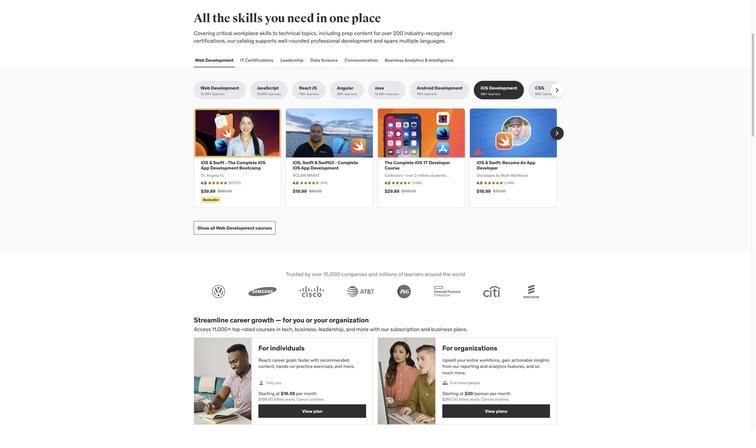 Task type: vqa. For each thing, say whether or not it's contained in the screenshot.
1st at from left
yes



Task type: describe. For each thing, give the bounding box(es) containing it.
one
[[329, 11, 349, 26]]

hands-
[[276, 364, 290, 370]]

you inside the streamline career growth — for you or your organization access 11,000+ top-rated courses in tech, business, leadership, and more with our subscription and business plans.
[[293, 316, 304, 325]]

trusted by over 15,000 companies and millions of learners around the world
[[286, 271, 465, 278]]

15.5m+
[[257, 92, 268, 96]]

css
[[535, 85, 544, 91]]

cancel inside starting at $16.58 per month $199.00 billed yearly. cancel anytime.
[[297, 397, 309, 403]]

goals
[[286, 358, 297, 364]]

business
[[431, 326, 452, 333]]

multiple
[[399, 37, 419, 44]]

workplace
[[234, 30, 258, 37]]

from
[[442, 364, 452, 370]]

developer inside ios & swift: become an app developer
[[477, 165, 498, 171]]

content
[[354, 30, 372, 37]]

bootcamp
[[239, 165, 261, 171]]

gain
[[502, 358, 510, 364]]

4m+ inside the angular 4m+ learners
[[337, 92, 344, 96]]

billed inside starting at $30 /person per month $360.00 billed yearly. cancel anytime.
[[459, 397, 468, 403]]

complete for -
[[338, 160, 358, 166]]

5 or more people
[[450, 381, 480, 386]]

all
[[194, 11, 210, 26]]

0 horizontal spatial the
[[212, 11, 230, 26]]

content,
[[258, 364, 275, 370]]

$360.00
[[442, 397, 458, 403]]

/person
[[473, 391, 489, 397]]

and left the millions
[[368, 271, 377, 278]]

covering critical workplace skills to technical topics, including prep content for over 200 industry-recognized certifications, our catalog supports well-rounded professional development and spans multiple languages.
[[194, 30, 452, 44]]

subscription
[[390, 326, 420, 333]]

well-
[[278, 37, 290, 44]]

languages.
[[420, 37, 446, 44]]

your inside upskill your entire workforce, gain actionable insights from our reporting and analytics features, and so much more.
[[457, 358, 466, 364]]

ios inside ios & swift: become an app developer
[[477, 160, 484, 166]]

yearly. inside starting at $16.58 per month $199.00 billed yearly. cancel anytime.
[[284, 397, 296, 403]]

intelligence
[[429, 57, 453, 63]]

spans
[[384, 37, 398, 44]]

15,000
[[323, 271, 340, 278]]

technical
[[279, 30, 300, 37]]

ios & swift: become an app developer link
[[477, 160, 535, 171]]

1 horizontal spatial in
[[316, 11, 327, 26]]

for for for organizations
[[442, 345, 452, 353]]

0 vertical spatial courses
[[255, 225, 272, 231]]

web development
[[195, 57, 233, 63]]

web for web development 12.2m+ learners
[[200, 85, 210, 91]]

7m+ for react js
[[299, 92, 306, 96]]

your inside the streamline career growth — for you or your organization access 11,000+ top-rated courses in tech, business, leadership, and more with our subscription and business plans.
[[314, 316, 327, 325]]

200
[[393, 30, 403, 37]]

carousel element
[[194, 109, 564, 208]]

career for reach
[[272, 358, 285, 364]]

business,
[[295, 326, 317, 333]]

for organizations
[[442, 345, 497, 353]]

view for for individuals
[[302, 409, 312, 415]]

only
[[266, 381, 274, 386]]

tech,
[[282, 326, 294, 333]]

ios, swift & swiftui - complete ios app development link
[[293, 160, 358, 171]]

more. inside upskill your entire workforce, gain actionable insights from our reporting and analytics features, and so much more.
[[455, 371, 466, 376]]

$30
[[465, 391, 473, 397]]

—
[[276, 316, 281, 325]]

1 horizontal spatial or
[[453, 381, 457, 386]]

analytics
[[489, 364, 506, 370]]

att&t logo image
[[347, 286, 374, 298]]

analytics
[[404, 57, 424, 63]]

supports
[[255, 37, 277, 44]]

show
[[197, 225, 209, 231]]

more inside the streamline career growth — for you or your organization access 11,000+ top-rated courses in tech, business, leadership, and more with our subscription and business plans.
[[356, 326, 369, 333]]

learners inside web development 12.2m+ learners
[[212, 92, 225, 96]]

all the skills you need in one place
[[194, 11, 381, 26]]

to
[[273, 30, 278, 37]]

development inside ios & swift - the complete ios app development bootcamp
[[210, 165, 238, 171]]

with inside reach career goals faster with recommended content, hands-on practice exercises, and more.
[[310, 358, 319, 364]]

including
[[319, 30, 341, 37]]

12.2m+
[[200, 92, 211, 96]]

in inside the streamline career growth — for you or your organization access 11,000+ top-rated courses in tech, business, leadership, and more with our subscription and business plans.
[[276, 326, 281, 333]]

and inside reach career goals faster with recommended content, hands-on practice exercises, and more.
[[335, 364, 342, 370]]

swiftui
[[318, 160, 334, 166]]

growth
[[251, 316, 274, 325]]

& inside button
[[425, 57, 428, 63]]

business analytics & intelligence
[[385, 57, 453, 63]]

css 9m+ learners
[[535, 85, 555, 96]]

individuals
[[270, 345, 305, 353]]

upskill your entire workforce, gain actionable insights from our reporting and analytics features, and so much more.
[[442, 358, 549, 376]]

show all web development courses
[[197, 225, 272, 231]]

so
[[535, 364, 540, 370]]

billed inside starting at $16.58 per month $199.00 billed yearly. cancel anytime.
[[274, 397, 284, 403]]

recognized
[[426, 30, 452, 37]]

0 vertical spatial skills
[[232, 11, 263, 26]]

development inside ios development 4m+ learners
[[489, 85, 517, 91]]

yearly. inside starting at $30 /person per month $360.00 billed yearly. cancel anytime.
[[469, 397, 480, 403]]

11,000+
[[212, 326, 231, 333]]

rated
[[242, 326, 255, 333]]

procter & gamble logo image
[[397, 285, 411, 299]]

leadership button
[[279, 53, 305, 67]]

development inside button
[[205, 57, 233, 63]]

0 horizontal spatial over
[[312, 271, 322, 278]]

swift inside the "ios, swift & swiftui - complete ios app development"
[[302, 160, 314, 166]]

plans
[[496, 409, 507, 415]]

reporting
[[460, 364, 479, 370]]

complete inside the complete ios 17 developer course
[[393, 160, 414, 166]]

business
[[385, 57, 404, 63]]

2 vertical spatial you
[[275, 381, 281, 386]]

rounded
[[290, 37, 309, 44]]

$199.00
[[258, 397, 273, 403]]

java 14.4m+ learners
[[375, 85, 399, 96]]

starting for $16.58
[[258, 391, 275, 397]]

our inside covering critical workplace skills to technical topics, including prep content for over 200 industry-recognized certifications, our catalog supports well-rounded professional development and spans multiple languages.
[[227, 37, 235, 44]]

app for ios & swift - the complete ios app development bootcamp
[[201, 165, 209, 171]]

faster
[[298, 358, 309, 364]]

ios & swift: become an app developer
[[477, 160, 535, 171]]

learners inside react js 7m+ learners
[[307, 92, 319, 96]]

much
[[442, 371, 453, 376]]

communication
[[344, 57, 378, 63]]

and down the organization
[[346, 326, 355, 333]]

by
[[305, 271, 310, 278]]

business analytics & intelligence button
[[383, 53, 454, 67]]

per inside starting at $16.58 per month $199.00 billed yearly. cancel anytime.
[[296, 391, 303, 397]]

certifications
[[245, 57, 273, 63]]

view plan
[[302, 409, 322, 415]]

plan
[[313, 409, 322, 415]]

world
[[452, 271, 465, 278]]

industry-
[[404, 30, 426, 37]]

javascript
[[257, 85, 279, 91]]

& inside ios & swift - the complete ios app development bootcamp
[[209, 160, 212, 166]]

learners inside the android development 7m+ learners
[[424, 92, 437, 96]]

next image
[[553, 86, 562, 95]]

java
[[375, 85, 384, 91]]

skills inside covering critical workplace skills to technical topics, including prep content for over 200 industry-recognized certifications, our catalog supports well-rounded professional development and spans multiple languages.
[[260, 30, 271, 37]]

development inside the android development 7m+ learners
[[434, 85, 463, 91]]

2 vertical spatial web
[[216, 225, 225, 231]]

android development 7m+ learners
[[417, 85, 463, 96]]

streamline
[[194, 316, 228, 325]]

angular 4m+ learners
[[337, 85, 357, 96]]

the inside the complete ios 17 developer course
[[385, 160, 392, 166]]

reach
[[258, 358, 271, 364]]

ios inside ios development 4m+ learners
[[481, 85, 488, 91]]

on
[[290, 364, 295, 370]]

ios development 4m+ learners
[[481, 85, 517, 96]]

science
[[321, 57, 338, 63]]

career for streamline
[[230, 316, 250, 325]]

leadership
[[280, 57, 303, 63]]

and left business
[[421, 326, 430, 333]]

month inside starting at $30 /person per month $360.00 billed yearly. cancel anytime.
[[498, 391, 511, 397]]



Task type: locate. For each thing, give the bounding box(es) containing it.
and down workforce,
[[480, 364, 488, 370]]

1 horizontal spatial yearly.
[[469, 397, 480, 403]]

volkswagen logo image
[[212, 285, 225, 299]]

1 view from the left
[[302, 409, 312, 415]]

anytime. up plan
[[310, 397, 325, 403]]

1 horizontal spatial 4m+
[[481, 92, 487, 96]]

0 vertical spatial our
[[227, 37, 235, 44]]

for right content
[[374, 30, 380, 37]]

1 vertical spatial or
[[453, 381, 457, 386]]

small image left 5
[[442, 381, 448, 387]]

0 horizontal spatial the
[[228, 160, 236, 166]]

web up 12.2m+
[[200, 85, 210, 91]]

1 horizontal spatial the
[[443, 271, 451, 278]]

0 vertical spatial the
[[212, 11, 230, 26]]

- left "bootcamp"
[[225, 160, 227, 166]]

2 vertical spatial our
[[453, 364, 459, 370]]

yearly. down $30
[[469, 397, 480, 403]]

1 vertical spatial you
[[293, 316, 304, 325]]

0 horizontal spatial -
[[225, 160, 227, 166]]

more. down recommended
[[343, 364, 355, 370]]

3 complete from the left
[[393, 160, 414, 166]]

0 vertical spatial over
[[382, 30, 392, 37]]

complete inside ios & swift - the complete ios app development bootcamp
[[236, 160, 257, 166]]

1 horizontal spatial developer
[[477, 165, 498, 171]]

7m+
[[299, 92, 306, 96], [417, 92, 424, 96]]

practice
[[296, 364, 313, 370]]

1 swift from the left
[[213, 160, 224, 166]]

2 billed from the left
[[459, 397, 468, 403]]

starting inside starting at $16.58 per month $199.00 billed yearly. cancel anytime.
[[258, 391, 275, 397]]

1 vertical spatial with
[[310, 358, 319, 364]]

skills up workplace
[[232, 11, 263, 26]]

2 horizontal spatial app
[[527, 160, 535, 166]]

1 horizontal spatial per
[[490, 391, 497, 397]]

next image
[[553, 129, 562, 138]]

yearly. down $16.58
[[284, 397, 296, 403]]

starting up $199.00
[[258, 391, 275, 397]]

in down —
[[276, 326, 281, 333]]

0 horizontal spatial in
[[276, 326, 281, 333]]

developer left become
[[477, 165, 498, 171]]

for inside the streamline career growth — for you or your organization access 11,000+ top-rated courses in tech, business, leadership, and more with our subscription and business plans.
[[283, 316, 292, 325]]

more. inside reach career goals faster with recommended content, hands-on practice exercises, and more.
[[343, 364, 355, 370]]

1 vertical spatial career
[[272, 358, 285, 364]]

become
[[502, 160, 519, 166]]

1 horizontal spatial -
[[335, 160, 337, 166]]

more right 5
[[458, 381, 467, 386]]

for up reach at the left of the page
[[258, 345, 269, 353]]

ericsson logo image
[[524, 285, 539, 299]]

1 horizontal spatial cancel
[[481, 397, 493, 403]]

month up plans
[[498, 391, 511, 397]]

skills
[[232, 11, 263, 26], [260, 30, 271, 37]]

1 horizontal spatial over
[[382, 30, 392, 37]]

web
[[195, 57, 204, 63], [200, 85, 210, 91], [216, 225, 225, 231]]

cancel up view plan
[[297, 397, 309, 403]]

you up the business,
[[293, 316, 304, 325]]

0 vertical spatial for
[[374, 30, 380, 37]]

billed down $16.58
[[274, 397, 284, 403]]

cancel down the /person
[[481, 397, 493, 403]]

complete
[[236, 160, 257, 166], [338, 160, 358, 166], [393, 160, 414, 166]]

more.
[[343, 364, 355, 370], [455, 371, 466, 376]]

1 anytime. from the left
[[310, 397, 325, 403]]

0 horizontal spatial swift
[[213, 160, 224, 166]]

2 for from the left
[[442, 345, 452, 353]]

or right 5
[[453, 381, 457, 386]]

learners inside java 14.4m+ learners
[[387, 92, 399, 96]]

month
[[304, 391, 317, 397], [498, 391, 511, 397]]

1 horizontal spatial starting
[[442, 391, 459, 397]]

1 horizontal spatial career
[[272, 358, 285, 364]]

web right all
[[216, 225, 225, 231]]

career
[[230, 316, 250, 325], [272, 358, 285, 364]]

1 vertical spatial more.
[[455, 371, 466, 376]]

web development button
[[194, 53, 235, 67]]

0 horizontal spatial career
[[230, 316, 250, 325]]

companies
[[341, 271, 367, 278]]

1 horizontal spatial more
[[458, 381, 467, 386]]

need
[[287, 11, 314, 26]]

actionable
[[512, 358, 533, 364]]

app inside ios & swift: become an app developer
[[527, 160, 535, 166]]

and inside covering critical workplace skills to technical topics, including prep content for over 200 industry-recognized certifications, our catalog supports well-rounded professional development and spans multiple languages.
[[374, 37, 383, 44]]

more. up 5 or more people
[[455, 371, 466, 376]]

starting for $30
[[442, 391, 459, 397]]

small image for for organizations
[[442, 381, 448, 387]]

0 vertical spatial or
[[306, 316, 312, 325]]

for
[[258, 345, 269, 353], [442, 345, 452, 353]]

1 7m+ from the left
[[299, 92, 306, 96]]

samsung logo image
[[248, 287, 277, 297]]

over
[[382, 30, 392, 37], [312, 271, 322, 278]]

2 complete from the left
[[338, 160, 358, 166]]

android
[[417, 85, 434, 91]]

ios & swift - the complete ios app development bootcamp link
[[201, 160, 265, 171]]

1 yearly. from the left
[[284, 397, 296, 403]]

app
[[527, 160, 535, 166], [201, 165, 209, 171], [301, 165, 310, 171]]

1 vertical spatial skills
[[260, 30, 271, 37]]

4m+
[[337, 92, 344, 96], [481, 92, 487, 96]]

2 anytime. from the left
[[494, 397, 509, 403]]

development
[[205, 57, 233, 63], [211, 85, 239, 91], [434, 85, 463, 91], [489, 85, 517, 91], [210, 165, 238, 171], [311, 165, 339, 171], [226, 225, 254, 231]]

2 cancel from the left
[[481, 397, 493, 403]]

7m+ inside the android development 7m+ learners
[[417, 92, 424, 96]]

it certifications button
[[239, 53, 275, 67]]

1 horizontal spatial month
[[498, 391, 511, 397]]

at left $30
[[460, 391, 464, 397]]

0 horizontal spatial small image
[[258, 381, 264, 387]]

0 horizontal spatial cancel
[[297, 397, 309, 403]]

topics,
[[302, 30, 317, 37]]

our inside the streamline career growth — for you or your organization access 11,000+ top-rated courses in tech, business, leadership, and more with our subscription and business plans.
[[381, 326, 389, 333]]

topic filters element
[[194, 81, 564, 100]]

1 horizontal spatial app
[[301, 165, 310, 171]]

with
[[370, 326, 380, 333], [310, 358, 319, 364]]

2 - from the left
[[335, 160, 337, 166]]

1 horizontal spatial for
[[374, 30, 380, 37]]

0 horizontal spatial per
[[296, 391, 303, 397]]

1 4m+ from the left
[[337, 92, 344, 96]]

view plans
[[485, 409, 507, 415]]

data science button
[[309, 53, 339, 67]]

7m+ down android
[[417, 92, 424, 96]]

anytime. up plans
[[494, 397, 509, 403]]

more down the organization
[[356, 326, 369, 333]]

1 horizontal spatial our
[[381, 326, 389, 333]]

learners inside 'javascript 15.5m+ learners'
[[269, 92, 281, 96]]

for up 'upskill'
[[442, 345, 452, 353]]

0 horizontal spatial 7m+
[[299, 92, 306, 96]]

the left world
[[443, 271, 451, 278]]

& inside the "ios, swift & swiftui - complete ios app development"
[[315, 160, 317, 166]]

0 vertical spatial more.
[[343, 364, 355, 370]]

1 vertical spatial the
[[443, 271, 451, 278]]

ios inside the "ios, swift & swiftui - complete ios app development"
[[293, 165, 300, 171]]

per inside starting at $30 /person per month $360.00 billed yearly. cancel anytime.
[[490, 391, 497, 397]]

0 horizontal spatial or
[[306, 316, 312, 325]]

2 4m+ from the left
[[481, 92, 487, 96]]

career up 'hands-'
[[272, 358, 285, 364]]

swift inside ios & swift - the complete ios app development bootcamp
[[213, 160, 224, 166]]

ios,
[[293, 160, 301, 166]]

0 horizontal spatial for
[[283, 316, 292, 325]]

cancel inside starting at $30 /person per month $360.00 billed yearly. cancel anytime.
[[481, 397, 493, 403]]

our inside upskill your entire workforce, gain actionable insights from our reporting and analytics features, and so much more.
[[453, 364, 459, 370]]

1 horizontal spatial swift
[[302, 160, 314, 166]]

web for web development
[[195, 57, 204, 63]]

2 horizontal spatial complete
[[393, 160, 414, 166]]

courses
[[255, 225, 272, 231], [256, 326, 275, 333]]

starting up the $360.00
[[442, 391, 459, 397]]

1 month from the left
[[304, 391, 317, 397]]

2 month from the left
[[498, 391, 511, 397]]

2 the from the left
[[385, 160, 392, 166]]

0 vertical spatial more
[[356, 326, 369, 333]]

our
[[227, 37, 235, 44], [381, 326, 389, 333], [453, 364, 459, 370]]

swift
[[213, 160, 224, 166], [302, 160, 314, 166]]

2 view from the left
[[485, 409, 495, 415]]

or up the business,
[[306, 316, 312, 325]]

top-
[[232, 326, 242, 333]]

cisco logo image
[[300, 286, 324, 298]]

and left so on the right bottom of the page
[[526, 364, 534, 370]]

1 vertical spatial over
[[312, 271, 322, 278]]

2 7m+ from the left
[[417, 92, 424, 96]]

view
[[302, 409, 312, 415], [485, 409, 495, 415]]

career inside the streamline career growth — for you or your organization access 11,000+ top-rated courses in tech, business, leadership, and more with our subscription and business plans.
[[230, 316, 250, 325]]

7m+ down react
[[299, 92, 306, 96]]

- right the swiftui
[[335, 160, 337, 166]]

prep
[[342, 30, 353, 37]]

2 starting from the left
[[442, 391, 459, 397]]

only you
[[266, 381, 281, 386]]

upskill
[[442, 358, 456, 364]]

angular
[[337, 85, 353, 91]]

1 horizontal spatial the
[[385, 160, 392, 166]]

courses inside the streamline career growth — for you or your organization access 11,000+ top-rated courses in tech, business, leadership, and more with our subscription and business plans.
[[256, 326, 275, 333]]

14.4m+
[[375, 92, 386, 96]]

1 horizontal spatial anytime.
[[494, 397, 509, 403]]

our right from
[[453, 364, 459, 370]]

1 vertical spatial web
[[200, 85, 210, 91]]

starting inside starting at $30 /person per month $360.00 billed yearly. cancel anytime.
[[442, 391, 459, 397]]

with inside the streamline career growth — for you or your organization access 11,000+ top-rated courses in tech, business, leadership, and more with our subscription and business plans.
[[370, 326, 380, 333]]

17
[[423, 160, 428, 166]]

1 horizontal spatial view
[[485, 409, 495, 415]]

over inside covering critical workplace skills to technical topics, including prep content for over 200 industry-recognized certifications, our catalog supports well-rounded professional development and spans multiple languages.
[[382, 30, 392, 37]]

2 swift from the left
[[302, 160, 314, 166]]

- inside ios & swift - the complete ios app development bootcamp
[[225, 160, 227, 166]]

app inside the "ios, swift & swiftui - complete ios app development"
[[301, 165, 310, 171]]

starting at $30 /person per month $360.00 billed yearly. cancel anytime.
[[442, 391, 511, 403]]

0 vertical spatial in
[[316, 11, 327, 26]]

1 cancel from the left
[[297, 397, 309, 403]]

per right $16.58
[[296, 391, 303, 397]]

0 horizontal spatial developer
[[429, 160, 450, 166]]

2 small image from the left
[[442, 381, 448, 387]]

complete inside the "ios, swift & swiftui - complete ios app development"
[[338, 160, 358, 166]]

0 horizontal spatial billed
[[274, 397, 284, 403]]

1 per from the left
[[296, 391, 303, 397]]

you
[[265, 11, 285, 26], [293, 316, 304, 325], [275, 381, 281, 386]]

or inside the streamline career growth — for you or your organization access 11,000+ top-rated courses in tech, business, leadership, and more with our subscription and business plans.
[[306, 316, 312, 325]]

view left plan
[[302, 409, 312, 415]]

0 horizontal spatial view
[[302, 409, 312, 415]]

at
[[276, 391, 280, 397], [460, 391, 464, 397]]

you right only on the left
[[275, 381, 281, 386]]

0 horizontal spatial our
[[227, 37, 235, 44]]

1 vertical spatial for
[[283, 316, 292, 325]]

0 horizontal spatial app
[[201, 165, 209, 171]]

1 for from the left
[[258, 345, 269, 353]]

0 horizontal spatial month
[[304, 391, 317, 397]]

your up leadership, on the bottom left of the page
[[314, 316, 327, 325]]

development
[[341, 37, 372, 44]]

the
[[228, 160, 236, 166], [385, 160, 392, 166]]

small image left only on the left
[[258, 381, 264, 387]]

0 horizontal spatial your
[[314, 316, 327, 325]]

0 horizontal spatial complete
[[236, 160, 257, 166]]

over right 'by'
[[312, 271, 322, 278]]

learners inside the angular 4m+ learners
[[345, 92, 357, 96]]

learners inside ios development 4m+ learners
[[488, 92, 500, 96]]

development inside web development 12.2m+ learners
[[211, 85, 239, 91]]

1 horizontal spatial with
[[370, 326, 380, 333]]

hewlett packard enterprise logo image
[[434, 286, 460, 298]]

view for for organizations
[[485, 409, 495, 415]]

1 billed from the left
[[274, 397, 284, 403]]

1 horizontal spatial more.
[[455, 371, 466, 376]]

citi logo image
[[483, 286, 501, 298]]

at for $30
[[460, 391, 464, 397]]

certifications,
[[194, 37, 226, 44]]

1 at from the left
[[276, 391, 280, 397]]

0 horizontal spatial 4m+
[[337, 92, 344, 96]]

at for $16.58
[[276, 391, 280, 397]]

month up view plan
[[304, 391, 317, 397]]

- inside the "ios, swift & swiftui - complete ios app development"
[[335, 160, 337, 166]]

for right —
[[283, 316, 292, 325]]

9m+
[[535, 92, 542, 96]]

1 horizontal spatial 7m+
[[417, 92, 424, 96]]

0 horizontal spatial with
[[310, 358, 319, 364]]

starting
[[258, 391, 275, 397], [442, 391, 459, 397]]

view left plans
[[485, 409, 495, 415]]

& inside ios & swift: become an app developer
[[485, 160, 488, 166]]

starting at $16.58 per month $199.00 billed yearly. cancel anytime.
[[258, 391, 325, 403]]

for for for individuals
[[258, 345, 269, 353]]

0 horizontal spatial at
[[276, 391, 280, 397]]

0 vertical spatial career
[[230, 316, 250, 325]]

web inside web development 12.2m+ learners
[[200, 85, 210, 91]]

0 vertical spatial web
[[195, 57, 204, 63]]

and
[[374, 37, 383, 44], [368, 271, 377, 278], [346, 326, 355, 333], [421, 326, 430, 333], [335, 364, 342, 370], [480, 364, 488, 370], [526, 364, 534, 370]]

$16.58
[[281, 391, 295, 397]]

development inside the "ios, swift & swiftui - complete ios app development"
[[311, 165, 339, 171]]

learners inside css 9m+ learners
[[543, 92, 555, 96]]

7m+ for android development
[[417, 92, 424, 96]]

reach career goals faster with recommended content, hands-on practice exercises, and more.
[[258, 358, 355, 370]]

career up top-
[[230, 316, 250, 325]]

and left spans
[[374, 37, 383, 44]]

1 horizontal spatial your
[[457, 358, 466, 364]]

2 horizontal spatial our
[[453, 364, 459, 370]]

and down recommended
[[335, 364, 342, 370]]

skills up the supports
[[260, 30, 271, 37]]

at inside starting at $30 /person per month $360.00 billed yearly. cancel anytime.
[[460, 391, 464, 397]]

course
[[385, 165, 399, 171]]

developer
[[429, 160, 450, 166], [477, 165, 498, 171]]

you up "to"
[[265, 11, 285, 26]]

data science
[[310, 57, 338, 63]]

our down the critical on the top left of page
[[227, 37, 235, 44]]

developer right 17
[[429, 160, 450, 166]]

developer inside the complete ios 17 developer course
[[429, 160, 450, 166]]

0 horizontal spatial more.
[[343, 364, 355, 370]]

in up including
[[316, 11, 327, 26]]

at left $16.58
[[276, 391, 280, 397]]

learners
[[212, 92, 225, 96], [269, 92, 281, 96], [307, 92, 319, 96], [345, 92, 357, 96], [387, 92, 399, 96], [424, 92, 437, 96], [488, 92, 500, 96], [543, 92, 555, 96], [404, 271, 424, 278]]

app for ios, swift & swiftui - complete ios app development
[[301, 165, 310, 171]]

for inside covering critical workplace skills to technical topics, including prep content for over 200 industry-recognized certifications, our catalog supports well-rounded professional development and spans multiple languages.
[[374, 30, 380, 37]]

per right the /person
[[490, 391, 497, 397]]

billed down $30
[[459, 397, 468, 403]]

1 horizontal spatial complete
[[338, 160, 358, 166]]

1 complete from the left
[[236, 160, 257, 166]]

web development 12.2m+ learners
[[200, 85, 239, 96]]

2 at from the left
[[460, 391, 464, 397]]

1 vertical spatial our
[[381, 326, 389, 333]]

workforce,
[[480, 358, 501, 364]]

web inside button
[[195, 57, 204, 63]]

swift:
[[489, 160, 501, 166]]

1 horizontal spatial billed
[[459, 397, 468, 403]]

1 vertical spatial courses
[[256, 326, 275, 333]]

0 horizontal spatial for
[[258, 345, 269, 353]]

at inside starting at $16.58 per month $199.00 billed yearly. cancel anytime.
[[276, 391, 280, 397]]

anytime. inside starting at $30 /person per month $360.00 billed yearly. cancel anytime.
[[494, 397, 509, 403]]

1 horizontal spatial small image
[[442, 381, 448, 387]]

it
[[240, 57, 244, 63]]

1 - from the left
[[225, 160, 227, 166]]

4m+ inside ios development 4m+ learners
[[481, 92, 487, 96]]

1 vertical spatial more
[[458, 381, 467, 386]]

0 horizontal spatial yearly.
[[284, 397, 296, 403]]

1 small image from the left
[[258, 381, 264, 387]]

small image for for individuals
[[258, 381, 264, 387]]

in
[[316, 11, 327, 26], [276, 326, 281, 333]]

react js 7m+ learners
[[299, 85, 319, 96]]

over up spans
[[382, 30, 392, 37]]

view plan link
[[258, 405, 366, 419]]

0 horizontal spatial more
[[356, 326, 369, 333]]

for individuals
[[258, 345, 305, 353]]

view plans link
[[442, 405, 550, 419]]

1 the from the left
[[228, 160, 236, 166]]

0 horizontal spatial starting
[[258, 391, 275, 397]]

ios inside the complete ios 17 developer course
[[415, 160, 422, 166]]

0 horizontal spatial anytime.
[[310, 397, 325, 403]]

career inside reach career goals faster with recommended content, hands-on practice exercises, and more.
[[272, 358, 285, 364]]

1 starting from the left
[[258, 391, 275, 397]]

complete for the
[[236, 160, 257, 166]]

0 vertical spatial with
[[370, 326, 380, 333]]

2 yearly. from the left
[[469, 397, 480, 403]]

your up "reporting"
[[457, 358, 466, 364]]

web down certifications, on the left
[[195, 57, 204, 63]]

app inside ios & swift - the complete ios app development bootcamp
[[201, 165, 209, 171]]

1 vertical spatial in
[[276, 326, 281, 333]]

month inside starting at $16.58 per month $199.00 billed yearly. cancel anytime.
[[304, 391, 317, 397]]

the up the critical on the top left of page
[[212, 11, 230, 26]]

communication button
[[343, 53, 379, 67]]

7m+ inside react js 7m+ learners
[[299, 92, 306, 96]]

anytime. inside starting at $16.58 per month $199.00 billed yearly. cancel anytime.
[[310, 397, 325, 403]]

small image
[[258, 381, 264, 387], [442, 381, 448, 387]]

our left subscription
[[381, 326, 389, 333]]

2 per from the left
[[490, 391, 497, 397]]

0 vertical spatial your
[[314, 316, 327, 325]]

1 horizontal spatial for
[[442, 345, 452, 353]]

1 horizontal spatial at
[[460, 391, 464, 397]]

cancel
[[297, 397, 309, 403], [481, 397, 493, 403]]

the inside ios & swift - the complete ios app development bootcamp
[[228, 160, 236, 166]]

1 vertical spatial your
[[457, 358, 466, 364]]

0 vertical spatial you
[[265, 11, 285, 26]]

javascript 15.5m+ learners
[[257, 85, 281, 96]]



